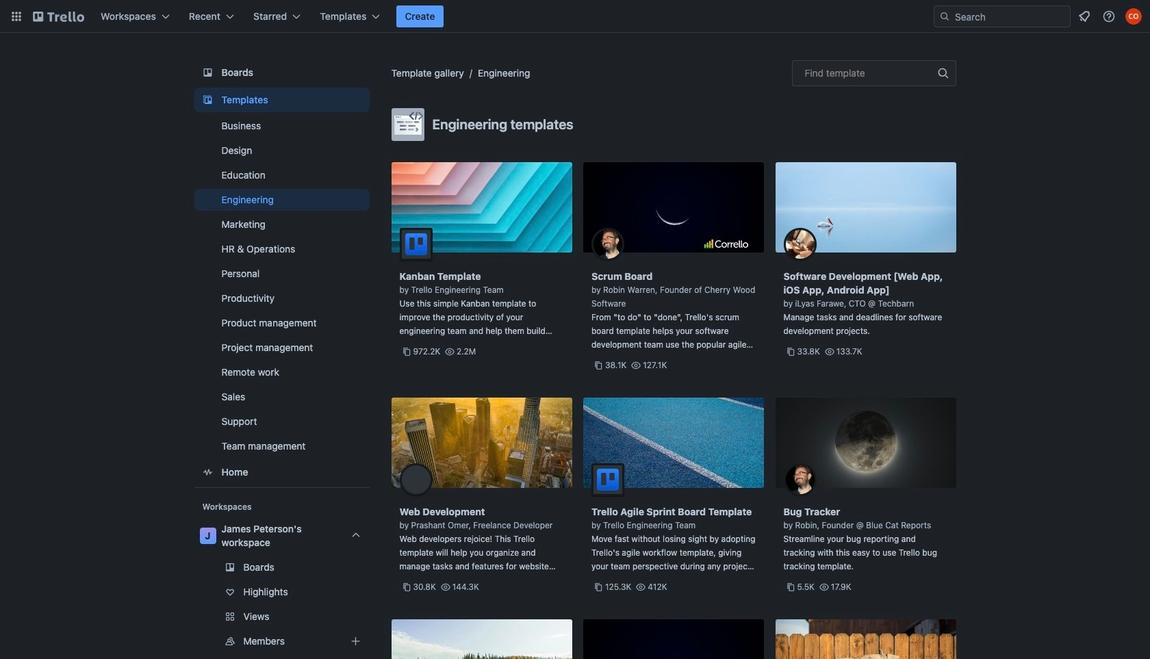Task type: locate. For each thing, give the bounding box(es) containing it.
prashant omer, freelance developer image
[[399, 463, 432, 496]]

template board image
[[200, 92, 216, 108]]

primary element
[[0, 0, 1150, 33]]

engineering icon image
[[391, 108, 424, 141]]

0 notifications image
[[1076, 8, 1093, 25]]

trello engineering team image
[[399, 228, 432, 261]]

open information menu image
[[1102, 10, 1116, 23]]

None field
[[792, 60, 956, 86]]

home image
[[200, 464, 216, 481]]

christina overa (christinaovera) image
[[1126, 8, 1142, 25]]

search image
[[939, 11, 950, 22]]



Task type: describe. For each thing, give the bounding box(es) containing it.
back to home image
[[33, 5, 84, 27]]

board image
[[200, 64, 216, 81]]

Search field
[[950, 7, 1070, 26]]

robin, founder @ blue cat reports image
[[784, 463, 816, 496]]

add image
[[347, 633, 364, 650]]

trello engineering team image
[[592, 463, 624, 496]]

robin warren, founder of cherry wood software image
[[592, 228, 624, 261]]

ilyas farawe, cto @ techbarn image
[[784, 228, 816, 261]]



Task type: vqa. For each thing, say whether or not it's contained in the screenshot.
a
no



